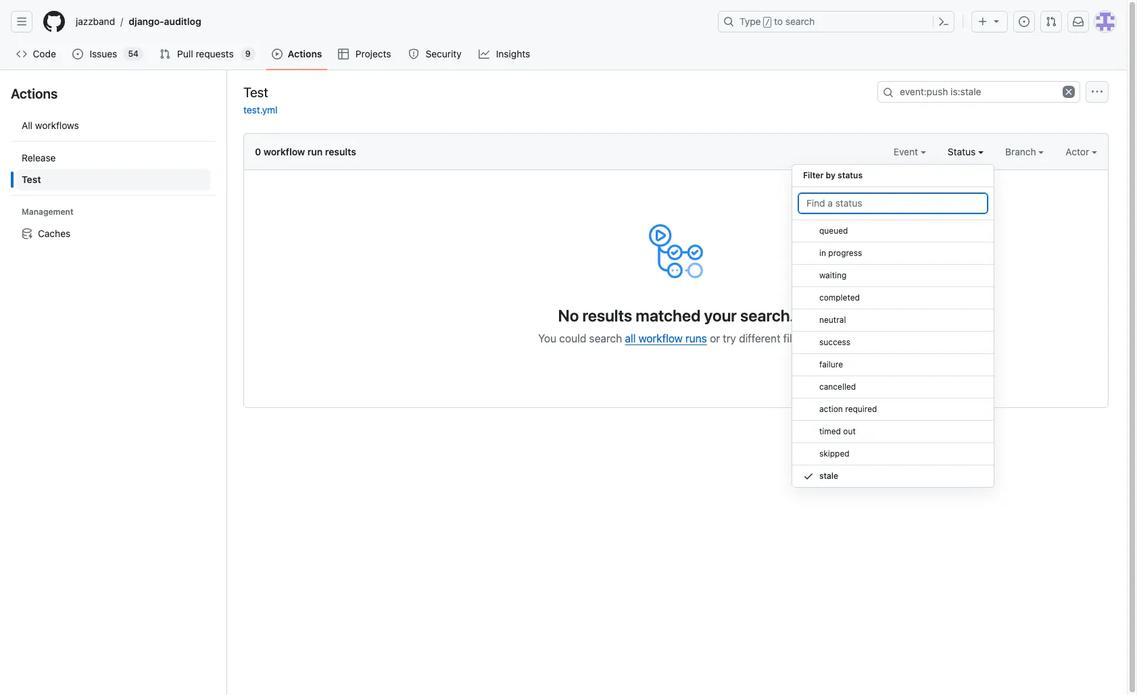 Task type: describe. For each thing, give the bounding box(es) containing it.
type / to search
[[740, 16, 815, 27]]

matched
[[636, 306, 701, 325]]

no
[[558, 306, 579, 325]]

0 vertical spatial actions
[[288, 48, 322, 59]]

0 vertical spatial test
[[243, 84, 268, 100]]

actions link
[[266, 44, 327, 64]]

neutral
[[819, 315, 846, 325]]

insights
[[496, 48, 530, 59]]

release
[[22, 152, 56, 164]]

/ for type
[[765, 18, 770, 27]]

timed out link
[[792, 421, 994, 443]]

actor button
[[1066, 145, 1097, 159]]

queued
[[819, 226, 848, 236]]

event button
[[894, 145, 926, 159]]

cancelled link
[[792, 377, 994, 399]]

pull
[[177, 48, 193, 59]]

jazzband
[[76, 16, 115, 27]]

code
[[33, 48, 56, 59]]

1 vertical spatial git pull request image
[[160, 49, 170, 59]]

completed
[[819, 293, 860, 303]]

failure link
[[792, 354, 994, 377]]

stale link
[[792, 466, 994, 488]]

jazzband link
[[70, 11, 120, 32]]

auditlog
[[164, 16, 201, 27]]

completed link
[[792, 287, 994, 310]]

search.
[[740, 306, 794, 325]]

pull requests
[[177, 48, 234, 59]]

search image
[[883, 87, 894, 98]]

plus image
[[977, 16, 988, 27]]

list containing all workflows
[[11, 110, 216, 250]]

list containing jazzband
[[70, 11, 710, 32]]

all workflows link
[[16, 115, 210, 137]]

filter by status
[[803, 170, 863, 180]]

security
[[426, 48, 461, 59]]

no results matched your search.
[[558, 306, 794, 325]]

success
[[819, 337, 850, 347]]

skipped
[[819, 449, 849, 459]]

queued link
[[792, 220, 994, 243]]

required
[[845, 404, 877, 414]]

status
[[838, 170, 863, 180]]

0 horizontal spatial results
[[325, 146, 356, 158]]

0 horizontal spatial workflow
[[263, 146, 305, 158]]

in
[[819, 248, 826, 258]]

all
[[22, 120, 32, 131]]

1 vertical spatial workflow
[[639, 333, 683, 345]]

play image
[[272, 49, 282, 59]]

0 vertical spatial search
[[785, 16, 815, 27]]

0 workflow run results
[[255, 146, 356, 158]]

django-auditlog link
[[123, 11, 207, 32]]

graph image
[[479, 49, 490, 59]]

could
[[559, 333, 586, 345]]

issues
[[90, 48, 117, 59]]

stale
[[819, 471, 838, 481]]

1 vertical spatial results
[[582, 306, 632, 325]]

issue opened image for git pull request image to the bottom
[[73, 49, 83, 59]]

by
[[826, 170, 835, 180]]

homepage image
[[43, 11, 65, 32]]

runs
[[685, 333, 707, 345]]

test.yml link
[[243, 104, 278, 116]]

menu containing filter by status
[[792, 159, 994, 499]]



Task type: vqa. For each thing, say whether or not it's contained in the screenshot.
code image
yes



Task type: locate. For each thing, give the bounding box(es) containing it.
action
[[819, 404, 843, 414]]

progress
[[828, 248, 862, 258]]

actions
[[288, 48, 322, 59], [11, 86, 58, 101]]

1 vertical spatial list
[[11, 110, 216, 250]]

1 horizontal spatial /
[[765, 18, 770, 27]]

results up all
[[582, 306, 632, 325]]

your
[[704, 306, 737, 325]]

0 vertical spatial list
[[70, 11, 710, 32]]

search
[[785, 16, 815, 27], [589, 333, 622, 345]]

1 horizontal spatial test
[[243, 84, 268, 100]]

workflow
[[263, 146, 305, 158], [639, 333, 683, 345]]

all
[[625, 333, 636, 345]]

show workflow options image
[[1092, 87, 1103, 97]]

or
[[710, 333, 720, 345]]

skipped link
[[792, 443, 994, 466]]

different
[[739, 333, 780, 345]]

workflow down matched
[[639, 333, 683, 345]]

/ left "to"
[[765, 18, 770, 27]]

projects
[[355, 48, 391, 59]]

1 vertical spatial actions
[[11, 86, 58, 101]]

all workflows
[[22, 120, 79, 131]]

git pull request image left notifications icon
[[1046, 16, 1057, 27]]

filter
[[803, 170, 824, 180]]

Find a status text field
[[798, 193, 988, 214]]

code image
[[16, 49, 27, 59]]

9
[[245, 49, 251, 59]]

0 vertical spatial workflow
[[263, 146, 305, 158]]

issue opened image for rightmost git pull request image
[[1019, 16, 1030, 27]]

search left all
[[589, 333, 622, 345]]

0 vertical spatial issue opened image
[[1019, 16, 1030, 27]]

filters.
[[783, 333, 814, 345]]

action required
[[819, 404, 877, 414]]

django-
[[129, 16, 164, 27]]

actions right play icon
[[288, 48, 322, 59]]

status
[[948, 146, 978, 158]]

54
[[128, 49, 139, 59]]

git pull request image left pull
[[160, 49, 170, 59]]

0
[[255, 146, 261, 158]]

0 horizontal spatial /
[[120, 16, 123, 27]]

1 horizontal spatial actions
[[288, 48, 322, 59]]

shield image
[[408, 49, 419, 59]]

1 horizontal spatial git pull request image
[[1046, 16, 1057, 27]]

/ left django-
[[120, 16, 123, 27]]

list
[[70, 11, 710, 32], [11, 110, 216, 250]]

test
[[243, 84, 268, 100], [22, 174, 41, 185]]

/
[[120, 16, 123, 27], [765, 18, 770, 27]]

timed
[[819, 427, 841, 437]]

menu
[[792, 159, 994, 499]]

/ inside 'jazzband / django-auditlog'
[[120, 16, 123, 27]]

type
[[740, 16, 761, 27]]

filter workflows element
[[16, 147, 210, 191]]

to
[[774, 16, 783, 27]]

caches link
[[16, 223, 210, 245]]

1 vertical spatial search
[[589, 333, 622, 345]]

branch
[[1005, 146, 1039, 158]]

test inside filter workflows element
[[22, 174, 41, 185]]

actor
[[1066, 146, 1092, 158]]

waiting
[[819, 270, 847, 281]]

issue opened image right 'triangle down' image
[[1019, 16, 1030, 27]]

code link
[[11, 44, 62, 64]]

cancelled
[[819, 382, 856, 392]]

0 vertical spatial git pull request image
[[1046, 16, 1057, 27]]

issue opened image left issues
[[73, 49, 83, 59]]

out
[[843, 427, 856, 437]]

success link
[[792, 332, 994, 354]]

clear filters image
[[1063, 86, 1075, 98]]

results
[[325, 146, 356, 158], [582, 306, 632, 325]]

git pull request image
[[1046, 16, 1057, 27], [160, 49, 170, 59]]

you
[[538, 333, 556, 345]]

neutral link
[[792, 310, 994, 332]]

1 horizontal spatial results
[[582, 306, 632, 325]]

try
[[723, 333, 736, 345]]

failure
[[819, 360, 843, 370]]

event
[[894, 146, 921, 158]]

notifications image
[[1073, 16, 1084, 27]]

/ inside the type / to search
[[765, 18, 770, 27]]

github actions image
[[649, 224, 703, 279]]

you could search all workflow runs or try different filters.
[[538, 333, 814, 345]]

command palette image
[[938, 16, 949, 27]]

issue opened image
[[1019, 16, 1030, 27], [73, 49, 83, 59]]

in progress link
[[792, 243, 994, 265]]

1 horizontal spatial issue opened image
[[1019, 16, 1030, 27]]

all workflow runs link
[[625, 333, 707, 345]]

requests
[[196, 48, 234, 59]]

triangle down image
[[991, 16, 1002, 26]]

run
[[307, 146, 323, 158]]

workflows
[[35, 120, 79, 131]]

1 horizontal spatial workflow
[[639, 333, 683, 345]]

table image
[[338, 49, 349, 59]]

in progress
[[819, 248, 862, 258]]

/ for jazzband
[[120, 16, 123, 27]]

0 horizontal spatial actions
[[11, 86, 58, 101]]

0 horizontal spatial search
[[589, 333, 622, 345]]

search right "to"
[[785, 16, 815, 27]]

results right the run
[[325, 146, 356, 158]]

0 horizontal spatial issue opened image
[[73, 49, 83, 59]]

test.yml
[[243, 104, 278, 116]]

jazzband / django-auditlog
[[76, 16, 201, 27]]

security link
[[403, 44, 468, 64]]

1 vertical spatial issue opened image
[[73, 49, 83, 59]]

1 vertical spatial test
[[22, 174, 41, 185]]

management
[[22, 207, 73, 217]]

insights link
[[473, 44, 537, 64]]

check image
[[803, 471, 814, 482]]

caches
[[38, 228, 70, 239]]

workflow right 0
[[263, 146, 305, 158]]

release link
[[16, 147, 210, 169]]

waiting link
[[792, 265, 994, 287]]

status button
[[948, 145, 984, 159]]

timed out
[[819, 427, 856, 437]]

test up the test.yml
[[243, 84, 268, 100]]

0 horizontal spatial test
[[22, 174, 41, 185]]

None search field
[[877, 81, 1080, 103]]

test link
[[16, 169, 210, 191]]

projects link
[[333, 44, 397, 64]]

0 vertical spatial results
[[325, 146, 356, 158]]

test down release
[[22, 174, 41, 185]]

0 horizontal spatial git pull request image
[[160, 49, 170, 59]]

action required link
[[792, 399, 994, 421]]

1 horizontal spatial search
[[785, 16, 815, 27]]

actions up all
[[11, 86, 58, 101]]



